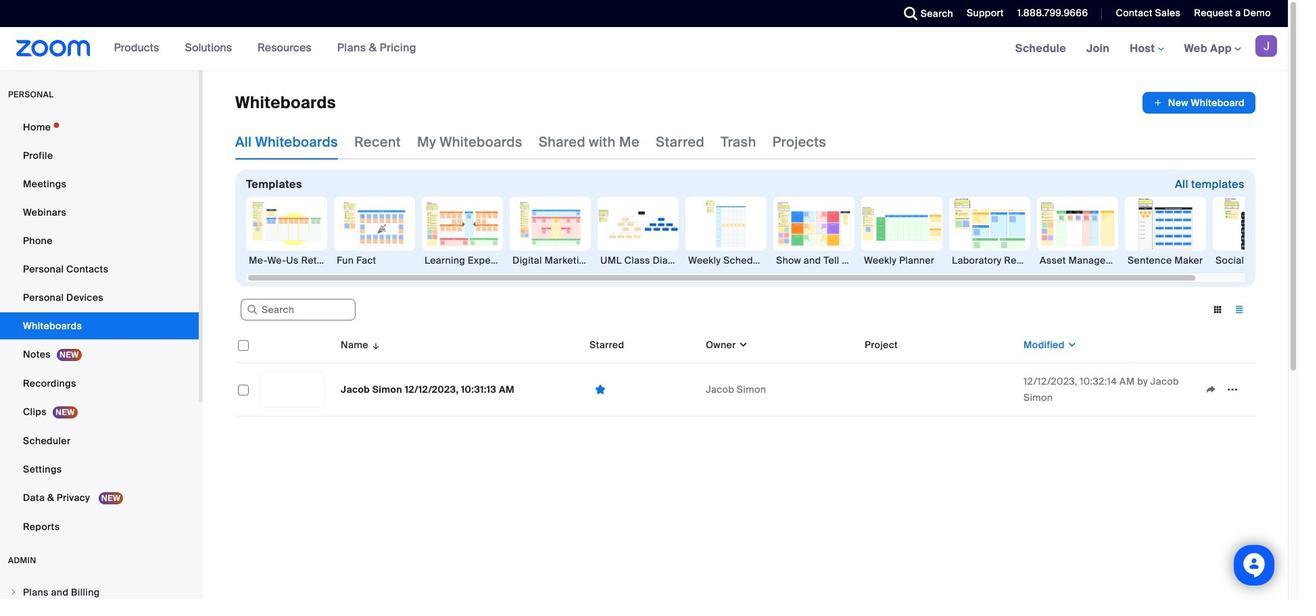 Task type: vqa. For each thing, say whether or not it's contained in the screenshot.
Me-We-Us Retrospective Element
yes



Task type: locate. For each thing, give the bounding box(es) containing it.
add image
[[1153, 96, 1163, 110]]

show and tell with a twist element
[[774, 254, 855, 267]]

banner
[[0, 27, 1288, 71]]

weekly schedule element
[[686, 254, 767, 267]]

meetings navigation
[[1005, 27, 1288, 71]]

fun fact element
[[334, 254, 415, 267]]

digital marketing canvas element
[[510, 254, 591, 267]]

right image
[[9, 588, 18, 596]]

Search text field
[[241, 299, 356, 321]]

profile picture image
[[1256, 35, 1277, 57]]

application
[[1143, 92, 1256, 114], [235, 327, 1266, 427]]

personal menu menu
[[0, 114, 199, 542]]

more options for jacob simon 12/12/2023, 10:31:13 am image
[[1222, 383, 1243, 396]]

tabs of all whiteboard page tab list
[[235, 124, 826, 160]]

menu item
[[0, 579, 199, 599]]

cell
[[859, 363, 1018, 417]]

learning experience canvas element
[[422, 254, 503, 267]]

1 vertical spatial application
[[235, 327, 1266, 427]]

asset management element
[[1037, 254, 1118, 267]]

jacob simon 12/12/2023, 10:31:13 am element
[[341, 383, 515, 396]]

me-we-us retrospective element
[[246, 254, 327, 267]]

weekly planner element
[[861, 254, 943, 267]]



Task type: describe. For each thing, give the bounding box(es) containing it.
uml class diagram element
[[598, 254, 679, 267]]

0 vertical spatial application
[[1143, 92, 1256, 114]]

list mode, selected image
[[1229, 304, 1250, 316]]

social emotional learning element
[[1213, 254, 1294, 267]]

cell inside "application"
[[859, 363, 1018, 417]]

arrow down image
[[368, 337, 381, 353]]

click to unstar the whiteboard jacob simon 12/12/2023, 10:31:13 am image
[[590, 383, 611, 396]]

grid mode, not selected image
[[1207, 304, 1229, 316]]

sentence maker element
[[1125, 254, 1206, 267]]

laboratory report element
[[949, 254, 1030, 267]]

thumbnail of jacob simon 12/12/2023, 10:31:13 am image
[[260, 372, 324, 407]]

down image
[[736, 338, 749, 352]]

product information navigation
[[104, 27, 427, 70]]

zoom logo image
[[16, 40, 90, 57]]



